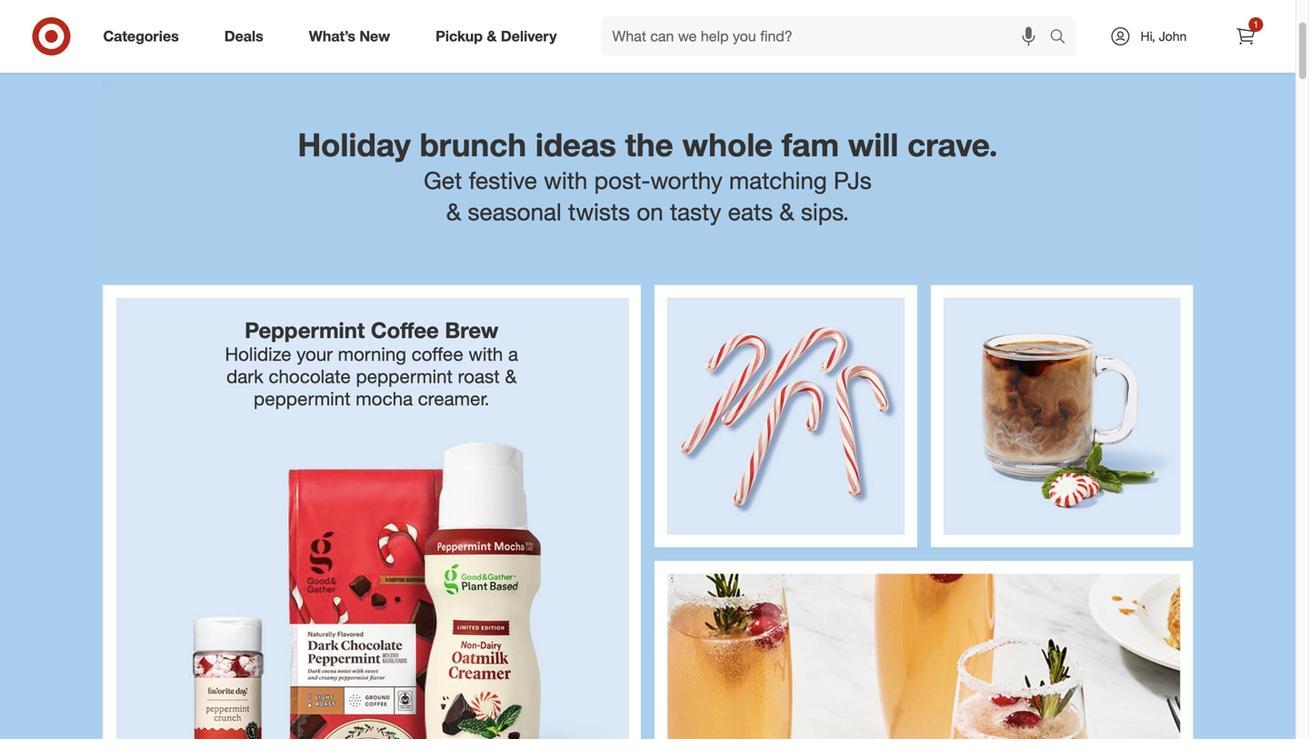 Task type: locate. For each thing, give the bounding box(es) containing it.
holiday
[[298, 125, 411, 164]]

morning
[[338, 343, 406, 365]]

holiday brunch ideas the whole fam will crave. get festive with post-worthy matching pjs & seasonal twists on tasty eats & sips.
[[298, 125, 998, 226]]

What can we help you find? suggestions appear below search field
[[601, 16, 1054, 56]]

0 vertical spatial with
[[544, 166, 588, 194]]

peppermint coffee brew holidize your morning coffee with a dark chocolate peppermint roast & peppermint mocha creamer.
[[225, 317, 523, 410]]

pickup
[[436, 27, 483, 45]]

with down ideas
[[544, 166, 588, 194]]

peppermint down the "your"
[[254, 387, 351, 410]]

post-
[[594, 166, 651, 194]]

1 vertical spatial with
[[469, 343, 503, 365]]

with
[[544, 166, 588, 194], [469, 343, 503, 365]]

get
[[424, 166, 462, 194]]

will
[[848, 125, 899, 164]]

fam
[[782, 125, 839, 164]]

categories
[[103, 27, 179, 45]]

ideas
[[535, 125, 616, 164]]

with inside peppermint coffee brew holidize your morning coffee with a dark chocolate peppermint roast & peppermint mocha creamer.
[[469, 343, 503, 365]]

pickup & delivery
[[436, 27, 557, 45]]

peppermint
[[356, 365, 453, 388], [254, 387, 351, 410]]

hi, john
[[1141, 28, 1187, 44]]

search
[[1041, 29, 1085, 47]]

holidize
[[225, 343, 291, 365]]

worthy
[[651, 166, 723, 194]]

& inside peppermint coffee brew holidize your morning coffee with a dark chocolate peppermint roast & peppermint mocha creamer.
[[505, 365, 517, 388]]

pickup & delivery link
[[420, 16, 580, 56]]

& right roast
[[505, 365, 517, 388]]

on
[[637, 197, 663, 226]]

with left a
[[469, 343, 503, 365]]

0 horizontal spatial with
[[469, 343, 503, 365]]

&
[[487, 27, 497, 45], [446, 197, 461, 226], [780, 197, 794, 226], [505, 365, 517, 388]]

1 horizontal spatial with
[[544, 166, 588, 194]]

food
[[168, 14, 202, 32]]

roast
[[458, 365, 500, 388]]

pjs
[[834, 166, 872, 194]]

& right pickup
[[487, 27, 497, 45]]

peppermint down coffee at the top left of page
[[356, 365, 453, 388]]

dark
[[227, 365, 264, 388]]

creamer.
[[418, 387, 490, 410]]

your
[[297, 343, 333, 365]]

whole
[[682, 125, 773, 164]]

chocolate
[[269, 365, 351, 388]]

a
[[508, 343, 518, 365]]



Task type: vqa. For each thing, say whether or not it's contained in the screenshot.
1 link
yes



Task type: describe. For each thing, give the bounding box(es) containing it.
peppermint
[[245, 317, 365, 343]]

search button
[[1041, 16, 1085, 60]]

coffee
[[412, 343, 463, 365]]

the
[[625, 125, 674, 164]]

festive
[[469, 166, 537, 194]]

0 horizontal spatial peppermint
[[254, 387, 351, 410]]

brunch
[[420, 125, 527, 164]]

what's new
[[309, 27, 390, 45]]

matching
[[729, 166, 827, 194]]

& down get
[[446, 197, 461, 226]]

team
[[249, 14, 286, 32]]

eats
[[728, 197, 773, 226]]

crave.
[[908, 125, 998, 164]]

1 horizontal spatial peppermint
[[356, 365, 453, 388]]

tasty
[[670, 197, 722, 226]]

deals
[[224, 27, 263, 45]]

trend
[[206, 14, 245, 32]]

with inside holiday brunch ideas the whole fam will crave. get festive with post-worthy matching pjs & seasonal twists on tasty eats & sips.
[[544, 166, 588, 194]]

sips.
[[801, 197, 849, 226]]

what's
[[309, 27, 355, 45]]

new
[[359, 27, 390, 45]]

categories link
[[88, 16, 202, 56]]

deals link
[[209, 16, 286, 56]]

1
[[1254, 19, 1259, 30]]

seasonal
[[468, 197, 562, 226]]

coffee
[[371, 317, 439, 343]]

john
[[1159, 28, 1187, 44]]

& down matching
[[780, 197, 794, 226]]

twists
[[568, 197, 630, 226]]

target.foodtrendteam avatar image image
[[104, 7, 155, 58]]

delivery
[[501, 27, 557, 45]]

hi,
[[1141, 28, 1155, 44]]

target.foodtrendteam
[[168, 34, 288, 49]]

1 link
[[1226, 16, 1266, 56]]

food trend team target.foodtrendteam
[[168, 14, 288, 49]]

brew
[[445, 317, 499, 343]]

mocha
[[356, 387, 413, 410]]

what's new link
[[293, 16, 413, 56]]



